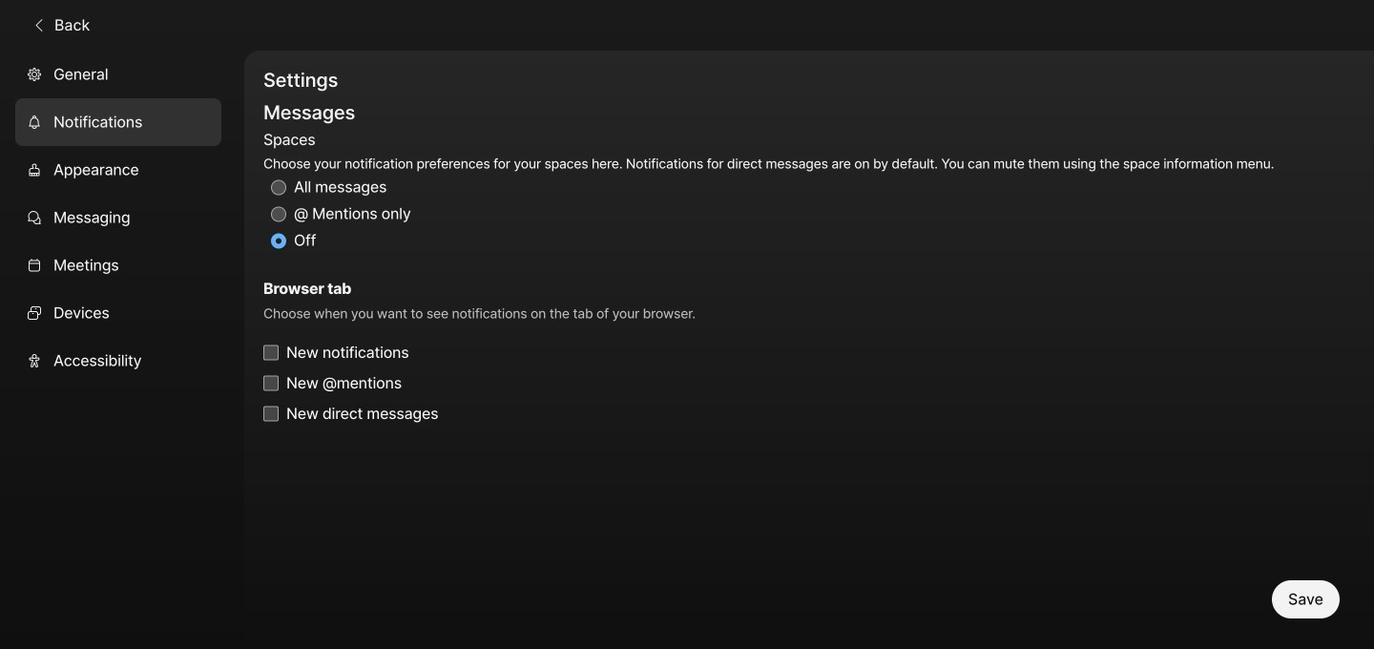 Task type: vqa. For each thing, say whether or not it's contained in the screenshot.
Off Radio
yes



Task type: describe. For each thing, give the bounding box(es) containing it.
notifications tab
[[15, 98, 221, 146]]

settings navigation
[[0, 50, 244, 649]]

meetings tab
[[15, 241, 221, 289]]

accessibility tab
[[15, 337, 221, 385]]

All messages radio
[[271, 180, 286, 195]]

@ Mentions only radio
[[271, 207, 286, 222]]



Task type: locate. For each thing, give the bounding box(es) containing it.
option group
[[263, 127, 1275, 254]]

devices tab
[[15, 289, 221, 337]]

general tab
[[15, 50, 221, 98]]

appearance tab
[[15, 146, 221, 194]]

Off radio
[[271, 233, 286, 249]]

messaging tab
[[15, 194, 221, 241]]



